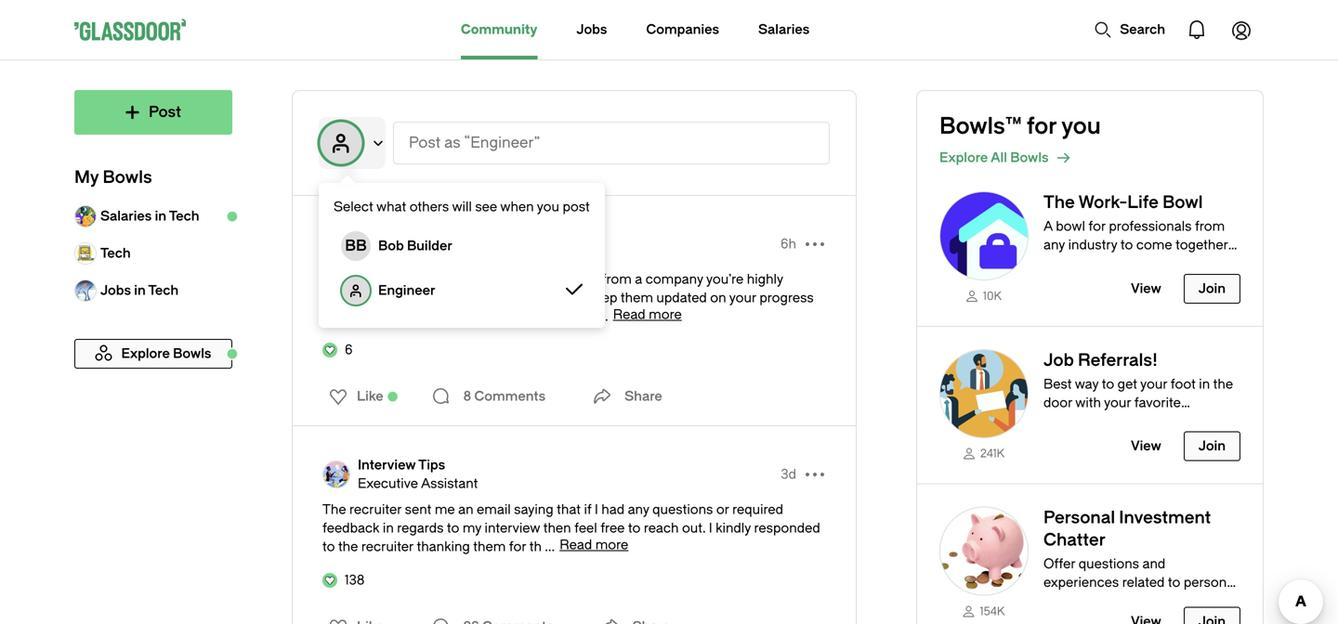 Task type: vqa. For each thing, say whether or not it's contained in the screenshot.
BUILD
no



Task type: locate. For each thing, give the bounding box(es) containing it.
email
[[477, 503, 511, 518]]

image for post author image for junior
[[323, 231, 350, 258]]

say
[[546, 291, 569, 306]]

you left "let"
[[370, 272, 392, 287]]

finance
[[1044, 594, 1090, 609]]

1 horizontal spatial that
[[557, 503, 581, 518]]

salaries in tech link
[[74, 198, 232, 235]]

in left regards
[[383, 521, 394, 536]]

and inside the work-life bowl a bowl for professionals from any industry to come together and discuss the day-to-day happenings of work-life.
[[1044, 256, 1067, 271]]

a left company
[[635, 272, 643, 287]]

more down updated
[[649, 307, 682, 323]]

1 vertical spatial any
[[628, 503, 650, 518]]

professionals up say on the left of page
[[516, 272, 599, 287]]

0 horizontal spatial read
[[560, 538, 592, 553]]

what
[[376, 199, 406, 215]]

any down a
[[1044, 238, 1066, 253]]

b left bob
[[356, 238, 367, 255]]

should
[[323, 309, 364, 324]]

tech inside tech link
[[100, 246, 131, 261]]

1 horizontal spatial professionals
[[1109, 219, 1192, 234]]

salaries link
[[759, 0, 810, 60]]

1 horizontal spatial the
[[1044, 193, 1075, 212]]

tech down tech link
[[148, 283, 179, 298]]

0 horizontal spatial from
[[602, 272, 632, 287]]

0 vertical spatial jobs
[[577, 22, 607, 37]]

0 horizontal spatial salaries
[[100, 209, 152, 224]]

2 image for post author image from the top
[[323, 461, 350, 489]]

138
[[345, 573, 365, 588]]

a left job
[[558, 309, 565, 324]]

image for post author image left interview
[[323, 461, 350, 489]]

b left junior
[[345, 238, 356, 255]]

life
[[1128, 193, 1159, 212]]

and up related
[[1143, 557, 1166, 572]]

engineer menu item
[[334, 269, 590, 313]]

1 vertical spatial recruiter
[[362, 540, 414, 555]]

0 vertical spatial ...
[[598, 309, 609, 324]]

the up feedback
[[323, 503, 346, 518]]

0 horizontal spatial more
[[596, 538, 629, 553]]

0 horizontal spatial jobs
[[100, 283, 131, 298]]

in down "let"
[[388, 291, 399, 306]]

image for bowl image up 241k link
[[940, 349, 1029, 439]]

toogle identity image
[[319, 121, 364, 165]]

154k
[[981, 605, 1005, 619]]

read more button for updated
[[613, 307, 682, 323]]

that up meet on the left of the page
[[402, 291, 426, 306]]

post
[[409, 134, 441, 152]]

bowls right my
[[103, 168, 152, 187]]

salaries in tech
[[100, 209, 199, 224]]

1 vertical spatial salaries
[[100, 209, 152, 224]]

read more button
[[613, 307, 682, 323], [560, 538, 629, 553]]

1 horizontal spatial i
[[709, 521, 713, 536]]

1 horizontal spatial ...
[[598, 309, 609, 324]]

1 vertical spatial image for post author image
[[323, 461, 350, 489]]

b
[[345, 238, 356, 255], [356, 238, 367, 255]]

that
[[402, 291, 426, 306], [557, 503, 581, 518]]

any inside the work-life bowl a bowl for professionals from any industry to come together and discuss the day-to-day happenings of work-life.
[[1044, 238, 1066, 253]]

read more down feel
[[560, 538, 629, 553]]

and down experiences
[[1093, 594, 1116, 609]]

in inside should you let recruiters/talent professionals from a company you're highly interested in that you got a new job? say to keep them updated on your progress should you meet the requirements for a job t ...
[[388, 291, 399, 306]]

keep
[[588, 291, 618, 306]]

professionals up come
[[1109, 219, 1192, 234]]

any
[[1044, 238, 1066, 253], [628, 503, 650, 518]]

from
[[1196, 219, 1225, 234], [602, 272, 632, 287]]

them right keep
[[621, 291, 654, 306]]

for inside the work-life bowl a bowl for professionals from any industry to come together and discuss the day-to-day happenings of work-life.
[[1089, 219, 1106, 234]]

1 horizontal spatial them
[[621, 291, 654, 306]]

bowl
[[1056, 219, 1086, 234]]

job
[[1044, 351, 1074, 370]]

0 vertical spatial image for bowl image
[[940, 192, 1029, 281]]

b b
[[345, 238, 367, 255]]

from up keep
[[602, 272, 632, 287]]

0 horizontal spatial the
[[323, 503, 346, 518]]

1 vertical spatial jobs
[[100, 283, 131, 298]]

from inside should you let recruiters/talent professionals from a company you're highly interested in that you got a new job? say to keep them updated on your progress should you meet the requirements for a job t ...
[[602, 272, 632, 287]]

1 vertical spatial read more button
[[560, 538, 629, 553]]

0 horizontal spatial the
[[338, 540, 358, 555]]

for up explore all bowls
[[1027, 113, 1057, 139]]

jobs in tech link
[[74, 272, 232, 310]]

tech for salaries in tech
[[169, 209, 199, 224]]

for down say on the left of page
[[538, 309, 555, 324]]

jobs link
[[577, 0, 607, 60]]

read more down updated
[[613, 307, 682, 323]]

the right meet on the left of the page
[[429, 309, 448, 324]]

to
[[1121, 238, 1134, 253], [572, 291, 585, 306], [447, 521, 460, 536], [628, 521, 641, 536], [323, 540, 335, 555], [1169, 575, 1181, 591]]

in down tech link
[[134, 283, 146, 298]]

1 horizontal spatial the
[[429, 309, 448, 324]]

i right if on the left
[[595, 503, 599, 518]]

1 vertical spatial more
[[596, 538, 629, 553]]

0 vertical spatial from
[[1196, 219, 1225, 234]]

recruiter
[[350, 503, 402, 518], [362, 540, 414, 555]]

the up of
[[1120, 256, 1140, 271]]

image for bowl image up 154k link
[[940, 507, 1029, 596]]

1 vertical spatial professionals
[[516, 272, 599, 287]]

0 horizontal spatial professionals
[[516, 272, 599, 287]]

to inside the work-life bowl a bowl for professionals from any industry to come together and discuss the day-to-day happenings of work-life.
[[1121, 238, 1134, 253]]

0 horizontal spatial bowls
[[103, 168, 152, 187]]

bowls right all
[[1011, 150, 1049, 165]]

tips
[[419, 458, 445, 473]]

3 image for bowl image from the top
[[940, 507, 1029, 596]]

post as "engineer"
[[409, 134, 540, 152]]

read
[[613, 307, 646, 323], [560, 538, 592, 553]]

... right "t" on the left of page
[[598, 309, 609, 324]]

0 vertical spatial read
[[613, 307, 646, 323]]

questions up out. at the right bottom of page
[[653, 503, 713, 518]]

1 vertical spatial read more
[[560, 538, 629, 553]]

1 horizontal spatial jobs
[[577, 22, 607, 37]]

0 vertical spatial the
[[1120, 256, 1140, 271]]

0 horizontal spatial any
[[628, 503, 650, 518]]

to-
[[1172, 256, 1190, 271]]

to inside personal investment chatter offer questions and experiences related to personal finance and investments
[[1169, 575, 1181, 591]]

tech up jobs in tech
[[100, 246, 131, 261]]

1 image for post author image from the top
[[323, 231, 350, 258]]

and up happenings
[[1044, 256, 1067, 271]]

8 comments button
[[426, 378, 551, 416]]

you
[[1062, 113, 1101, 139], [537, 199, 560, 215], [370, 272, 392, 287], [429, 291, 451, 306], [367, 309, 390, 324]]

read more button for feel
[[560, 538, 629, 553]]

1 vertical spatial questions
[[1079, 557, 1140, 572]]

new
[[489, 291, 514, 306]]

1 vertical spatial image for bowl image
[[940, 349, 1029, 439]]

to left my
[[447, 521, 460, 536]]

1 vertical spatial i
[[709, 521, 713, 536]]

0 horizontal spatial and
[[1044, 256, 1067, 271]]

1 image for bowl image from the top
[[940, 192, 1029, 281]]

like button
[[318, 382, 389, 412]]

search button
[[1085, 11, 1175, 48]]

for up industry
[[1089, 219, 1106, 234]]

to up investments
[[1169, 575, 1181, 591]]

1 vertical spatial the
[[429, 309, 448, 324]]

to inside should you let recruiters/talent professionals from a company you're highly interested in that you got a new job? say to keep them updated on your progress should you meet the requirements for a job t ...
[[572, 291, 585, 306]]

0 vertical spatial any
[[1044, 238, 1066, 253]]

like
[[357, 389, 384, 404]]

6h link
[[781, 235, 797, 254]]

from up together
[[1196, 219, 1225, 234]]

0 horizontal spatial a
[[478, 291, 486, 306]]

requirements
[[452, 309, 534, 324]]

0 horizontal spatial questions
[[653, 503, 713, 518]]

1 vertical spatial tech
[[100, 246, 131, 261]]

for left th
[[509, 540, 526, 555]]

0 vertical spatial the
[[1044, 193, 1075, 212]]

jobs down tech link
[[100, 283, 131, 298]]

to left come
[[1121, 238, 1134, 253]]

any right had
[[628, 503, 650, 518]]

bob builder
[[378, 238, 453, 254]]

to up job
[[572, 291, 585, 306]]

0 vertical spatial them
[[621, 291, 654, 306]]

image for bowl image
[[940, 192, 1029, 281], [940, 349, 1029, 439], [940, 507, 1029, 596]]

the down feedback
[[338, 540, 358, 555]]

professionals inside the work-life bowl a bowl for professionals from any industry to come together and discuss the day-to-day happenings of work-life.
[[1109, 219, 1192, 234]]

saying
[[514, 503, 554, 518]]

0 vertical spatial i
[[595, 503, 599, 518]]

jobs
[[577, 22, 607, 37], [100, 283, 131, 298]]

1 vertical spatial from
[[602, 272, 632, 287]]

1 vertical spatial that
[[557, 503, 581, 518]]

you left got
[[429, 291, 451, 306]]

in inside the recruiter sent me an email saying that if i had any questions or required feedback in regards to my interview then feel free to reach out.  i kindly responded to the recruiter thanking them for th ...
[[383, 521, 394, 536]]

the inside the recruiter sent me an email saying that if i had any questions or required feedback in regards to my interview then feel free to reach out.  i kindly responded to the recruiter thanking them for th ...
[[323, 503, 346, 518]]

1 horizontal spatial questions
[[1079, 557, 1140, 572]]

3d link
[[781, 466, 797, 484]]

for
[[1027, 113, 1057, 139], [1089, 219, 1106, 234], [538, 309, 555, 324], [509, 540, 526, 555]]

0 vertical spatial that
[[402, 291, 426, 306]]

your
[[730, 291, 757, 306]]

0 vertical spatial questions
[[653, 503, 713, 518]]

1 horizontal spatial any
[[1044, 238, 1066, 253]]

0 vertical spatial professionals
[[1109, 219, 1192, 234]]

will
[[452, 199, 472, 215]]

jobs for jobs in tech
[[100, 283, 131, 298]]

work-
[[1079, 193, 1128, 212]]

0 horizontal spatial them
[[473, 540, 506, 555]]

2 horizontal spatial the
[[1120, 256, 1140, 271]]

questions up experiences
[[1079, 557, 1140, 572]]

0 vertical spatial tech
[[169, 209, 199, 224]]

i
[[595, 503, 599, 518], [709, 521, 713, 536]]

1 vertical spatial ...
[[545, 540, 555, 555]]

2 horizontal spatial a
[[635, 272, 643, 287]]

them down my
[[473, 540, 506, 555]]

read down feel
[[560, 538, 592, 553]]

image for post author image up should in the top left of the page
[[323, 231, 350, 258]]

toogle identity element
[[341, 231, 371, 261]]

tech up tech link
[[169, 209, 199, 224]]

1 vertical spatial read
[[560, 538, 592, 553]]

1 horizontal spatial read
[[613, 307, 646, 323]]

more down free
[[596, 538, 629, 553]]

3d
[[781, 467, 797, 483]]

image for bowl image up 10k link
[[940, 192, 1029, 281]]

my
[[463, 521, 482, 536]]

on
[[711, 291, 727, 306]]

let
[[396, 272, 411, 287]]

i right out. at the right bottom of page
[[709, 521, 713, 536]]

my
[[74, 168, 99, 187]]

feel
[[575, 521, 598, 536]]

jobs in tech
[[100, 283, 179, 298]]

1 horizontal spatial a
[[558, 309, 565, 324]]

1 horizontal spatial more
[[649, 307, 682, 323]]

a right got
[[478, 291, 486, 306]]

0 vertical spatial and
[[1044, 256, 1067, 271]]

happenings
[[1044, 275, 1116, 290]]

1 vertical spatial and
[[1143, 557, 1166, 572]]

read more button down feel
[[560, 538, 629, 553]]

recruiter down regards
[[362, 540, 414, 555]]

read more button down updated
[[613, 307, 682, 323]]

them
[[621, 291, 654, 306], [473, 540, 506, 555]]

8 comments
[[464, 389, 546, 404]]

the inside the work-life bowl a bowl for professionals from any industry to come together and discuss the day-to-day happenings of work-life.
[[1044, 193, 1075, 212]]

tech inside 'jobs in tech' link
[[148, 283, 179, 298]]

read down keep
[[613, 307, 646, 323]]

1 horizontal spatial from
[[1196, 219, 1225, 234]]

image for post author image
[[323, 231, 350, 258], [323, 461, 350, 489]]

personal
[[1044, 509, 1116, 528]]

2 vertical spatial a
[[558, 309, 565, 324]]

questions inside personal investment chatter offer questions and experiences related to personal finance and investments
[[1079, 557, 1140, 572]]

highly
[[747, 272, 784, 287]]

recruiter down executive
[[350, 503, 402, 518]]

0 vertical spatial bowls
[[1011, 150, 1049, 165]]

0 vertical spatial image for post author image
[[323, 231, 350, 258]]

when
[[500, 199, 534, 215]]

0 vertical spatial read more
[[613, 307, 682, 323]]

the up a
[[1044, 193, 1075, 212]]

0 horizontal spatial that
[[402, 291, 426, 306]]

post as "engineer" button
[[393, 122, 830, 165]]

them inside the recruiter sent me an email saying that if i had any questions or required feedback in regards to my interview then feel free to reach out.  i kindly responded to the recruiter thanking them for th ...
[[473, 540, 506, 555]]

select
[[334, 199, 374, 215]]

2 vertical spatial tech
[[148, 283, 179, 298]]

jobs left companies on the top of the page
[[577, 22, 607, 37]]

tech inside 'salaries in tech' link
[[169, 209, 199, 224]]

bowls™
[[940, 113, 1022, 139]]

engineer
[[378, 283, 436, 298]]

1 horizontal spatial bowls
[[1011, 150, 1049, 165]]

2 image for bowl image from the top
[[940, 349, 1029, 439]]

1 vertical spatial them
[[473, 540, 506, 555]]

the inside the work-life bowl a bowl for professionals from any industry to come together and discuss the day-to-day happenings of work-life.
[[1120, 256, 1140, 271]]

2 vertical spatial image for bowl image
[[940, 507, 1029, 596]]

2 vertical spatial the
[[338, 540, 358, 555]]

a
[[1044, 219, 1053, 234]]

more for feel
[[596, 538, 629, 553]]

0 vertical spatial salaries
[[759, 22, 810, 37]]

chatter
[[1044, 531, 1106, 550]]

that left if on the left
[[557, 503, 581, 518]]

1 horizontal spatial and
[[1093, 594, 1116, 609]]

feedback
[[323, 521, 380, 536]]

the work-life bowl a bowl for professionals from any industry to come together and discuss the day-to-day happenings of work-life.
[[1044, 193, 1229, 290]]

companies
[[647, 22, 720, 37]]

investment
[[1120, 509, 1212, 528]]

read for them
[[613, 307, 646, 323]]

1 vertical spatial the
[[323, 503, 346, 518]]

0 vertical spatial read more button
[[613, 307, 682, 323]]

0 horizontal spatial ...
[[545, 540, 555, 555]]

share button
[[588, 378, 663, 416]]

0 vertical spatial more
[[649, 307, 682, 323]]

progress
[[760, 291, 814, 306]]

0 vertical spatial recruiter
[[350, 503, 402, 518]]

read for then
[[560, 538, 592, 553]]

... right th
[[545, 540, 555, 555]]

see
[[475, 199, 498, 215]]

0 horizontal spatial i
[[595, 503, 599, 518]]

1 horizontal spatial salaries
[[759, 22, 810, 37]]

questions
[[653, 503, 713, 518], [1079, 557, 1140, 572]]

toogle identity image
[[341, 276, 371, 306]]



Task type: describe. For each thing, give the bounding box(es) containing it.
0 vertical spatial a
[[635, 272, 643, 287]]

sent
[[405, 503, 432, 518]]

to down feedback
[[323, 540, 335, 555]]

executive
[[358, 476, 418, 492]]

builder
[[407, 238, 453, 254]]

10k link
[[940, 288, 1029, 304]]

2 b from the left
[[356, 238, 367, 255]]

10k
[[984, 290, 1002, 303]]

bob
[[378, 238, 404, 254]]

salaries for salaries in tech
[[100, 209, 152, 224]]

an
[[458, 503, 474, 518]]

responded
[[754, 521, 821, 536]]

industry
[[1069, 238, 1118, 253]]

the inside should you let recruiters/talent professionals from a company you're highly interested in that you got a new job? say to keep them updated on your progress should you meet the requirements for a job t ...
[[429, 309, 448, 324]]

you left post
[[537, 199, 560, 215]]

regards
[[397, 521, 444, 536]]

all
[[991, 150, 1008, 165]]

free
[[601, 521, 625, 536]]

read more for updated
[[613, 307, 682, 323]]

1 vertical spatial bowls
[[103, 168, 152, 187]]

had
[[602, 503, 625, 518]]

them inside should you let recruiters/talent professionals from a company you're highly interested in that you got a new job? say to keep them updated on your progress should you meet the requirements for a job t ...
[[621, 291, 654, 306]]

referrals!
[[1078, 351, 1158, 370]]

8
[[464, 389, 471, 404]]

junior
[[358, 246, 397, 261]]

1 vertical spatial a
[[478, 291, 486, 306]]

241k
[[981, 448, 1005, 461]]

241k link
[[940, 446, 1029, 462]]

as
[[445, 134, 461, 152]]

should
[[323, 272, 367, 287]]

... inside should you let recruiters/talent professionals from a company you're highly interested in that you got a new job? say to keep them updated on your progress should you meet the requirements for a job t ...
[[598, 309, 609, 324]]

search
[[1120, 22, 1166, 37]]

investments
[[1120, 594, 1195, 609]]

meet
[[393, 309, 425, 324]]

more for updated
[[649, 307, 682, 323]]

2 horizontal spatial and
[[1143, 557, 1166, 572]]

salaries for salaries
[[759, 22, 810, 37]]

tech for jobs in tech
[[148, 283, 179, 298]]

experiences
[[1044, 575, 1120, 591]]

post
[[563, 199, 590, 215]]

life.
[[1171, 275, 1193, 290]]

job referrals!
[[1044, 351, 1158, 370]]

you left meet on the left of the page
[[367, 309, 390, 324]]

job
[[569, 309, 588, 324]]

that inside the recruiter sent me an email saying that if i had any questions or required feedback in regards to my interview then feel free to reach out.  i kindly responded to the recruiter thanking them for th ...
[[557, 503, 581, 518]]

explore all bowls link
[[940, 147, 1263, 169]]

share
[[625, 389, 663, 404]]

interview
[[485, 521, 540, 536]]

discuss
[[1070, 256, 1117, 271]]

the for recruiter
[[323, 503, 346, 518]]

bowls™ for you
[[940, 113, 1101, 139]]

companies link
[[647, 0, 720, 60]]

job?
[[517, 291, 543, 306]]

offer
[[1044, 557, 1076, 572]]

interview
[[358, 458, 416, 473]]

come
[[1137, 238, 1173, 253]]

the inside the recruiter sent me an email saying that if i had any questions or required feedback in regards to my interview then feel free to reach out.  i kindly responded to the recruiter thanking them for th ...
[[338, 540, 358, 555]]

salary
[[358, 227, 398, 243]]

the for work-
[[1044, 193, 1075, 212]]

day-
[[1144, 256, 1172, 271]]

comments
[[475, 389, 546, 404]]

interview tips executive assistant
[[358, 458, 478, 492]]

bowl
[[1163, 193, 1204, 212]]

executive assistant button
[[358, 475, 478, 494]]

any inside the recruiter sent me an email saying that if i had any questions or required feedback in regards to my interview then feel free to reach out.  i kindly responded to the recruiter thanking them for th ...
[[628, 503, 650, 518]]

salary negotiations link
[[358, 226, 483, 245]]

image for bowl image for personal investment chatter
[[940, 507, 1029, 596]]

2 vertical spatial and
[[1093, 594, 1116, 609]]

personal
[[1184, 575, 1238, 591]]

154k link
[[940, 604, 1029, 619]]

jobs for jobs
[[577, 22, 607, 37]]

1 b from the left
[[345, 238, 356, 255]]

reach
[[644, 521, 679, 536]]

community link
[[461, 0, 538, 60]]

for inside should you let recruiters/talent professionals from a company you're highly interested in that you got a new job? say to keep them updated on your progress should you meet the requirements for a job t ...
[[538, 309, 555, 324]]

updated
[[657, 291, 707, 306]]

professionals inside should you let recruiters/talent professionals from a company you're highly interested in that you got a new job? say to keep them updated on your progress should you meet the requirements for a job t ...
[[516, 272, 599, 287]]

assistant
[[421, 476, 478, 492]]

salary negotiations junior designer
[[358, 227, 483, 261]]

company
[[646, 272, 704, 287]]

select what others will see when you post
[[334, 199, 590, 215]]

or
[[717, 503, 729, 518]]

image for bowl image for job referrals!
[[940, 349, 1029, 439]]

junior designer button
[[358, 245, 483, 263]]

community
[[461, 22, 538, 37]]

in up tech link
[[155, 209, 166, 224]]

required
[[733, 503, 784, 518]]

explore
[[940, 150, 989, 165]]

from inside the work-life bowl a bowl for professionals from any industry to come together and discuss the day-to-day happenings of work-life.
[[1196, 219, 1225, 234]]

got
[[455, 291, 475, 306]]

if
[[584, 503, 592, 518]]

"engineer"
[[464, 134, 540, 152]]

... inside the recruiter sent me an email saying that if i had any questions or required feedback in regards to my interview then feel free to reach out.  i kindly responded to the recruiter thanking them for th ...
[[545, 540, 555, 555]]

together
[[1176, 238, 1229, 253]]

that inside should you let recruiters/talent professionals from a company you're highly interested in that you got a new job? say to keep them updated on your progress should you meet the requirements for a job t ...
[[402, 291, 426, 306]]

for inside the recruiter sent me an email saying that if i had any questions or required feedback in regards to my interview then feel free to reach out.  i kindly responded to the recruiter thanking them for th ...
[[509, 540, 526, 555]]

6
[[345, 343, 353, 358]]

me
[[435, 503, 455, 518]]

you're
[[707, 272, 744, 287]]

explore all bowls
[[940, 150, 1049, 165]]

you up explore all bowls link
[[1062, 113, 1101, 139]]

then
[[544, 521, 571, 536]]

day
[[1190, 256, 1212, 271]]

interested
[[323, 291, 384, 306]]

to right free
[[628, 521, 641, 536]]

questions inside the recruiter sent me an email saying that if i had any questions or required feedback in regards to my interview then feel free to reach out.  i kindly responded to the recruiter thanking them for th ...
[[653, 503, 713, 518]]

read more for feel
[[560, 538, 629, 553]]

image for post author image for executive
[[323, 461, 350, 489]]

recruiters/talent
[[414, 272, 513, 287]]

image for bowl image for the work-life bowl
[[940, 192, 1029, 281]]



